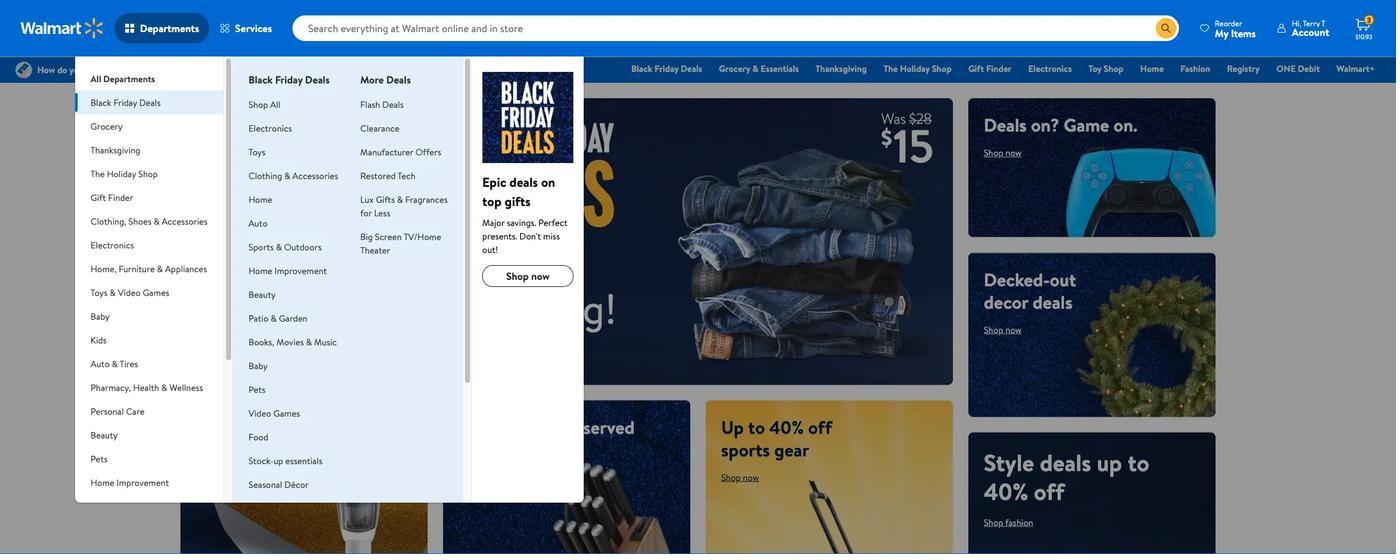 Task type: describe. For each thing, give the bounding box(es) containing it.
out
[[1050, 267, 1076, 292]]

furniture
[[119, 262, 155, 275]]

electronics for the electronics 'link' to the left
[[249, 122, 292, 134]]

1 horizontal spatial black
[[249, 73, 273, 87]]

friday for black friday deals 'dropdown button' in the left top of the page
[[113, 96, 137, 109]]

1 vertical spatial departments
[[103, 72, 155, 85]]

Search search field
[[293, 15, 1179, 41]]

personal care button
[[75, 399, 224, 423]]

food link
[[249, 431, 268, 443]]

shop inside dropdown button
[[138, 167, 158, 180]]

shop now for up to 40% off sports gear
[[721, 471, 759, 484]]

1 horizontal spatial electronics link
[[1023, 62, 1078, 75]]

deals right more
[[386, 73, 411, 87]]

out!
[[482, 243, 498, 256]]

home deals are served
[[459, 415, 635, 440]]

more
[[360, 73, 384, 87]]

toys & video games
[[91, 286, 169, 299]]

services
[[235, 21, 272, 35]]

home,
[[91, 262, 117, 275]]

toy shop link
[[1083, 62, 1130, 75]]

$10.93
[[1356, 32, 1373, 41]]

music
[[314, 336, 337, 348]]

electronics for rightmost the electronics 'link'
[[1028, 62, 1072, 75]]

clearance link
[[360, 122, 399, 134]]

kitchen
[[249, 502, 278, 514]]

1 horizontal spatial accessories
[[292, 169, 338, 182]]

friday for black friday deals link
[[655, 62, 679, 75]]

grocery for grocery & essentials
[[719, 62, 750, 75]]

black friday deals image
[[482, 72, 574, 163]]

clothing,
[[91, 215, 126, 227]]

books, movies & music link
[[249, 336, 337, 348]]

home improvement button
[[75, 471, 224, 495]]

shop now link for deals on? game on.
[[984, 146, 1022, 159]]

grocery button
[[75, 114, 224, 138]]

now for save big!
[[491, 353, 507, 366]]

auto link
[[249, 217, 268, 229]]

seasonal décor
[[249, 478, 309, 491]]

beauty for beauty link
[[249, 288, 276, 301]]

home inside home deals up to 30% off
[[196, 292, 257, 324]]

Walmart Site-Wide search field
[[293, 15, 1179, 41]]

shop now link for up to 40% off sports gear
[[721, 471, 759, 484]]

& down beauty link
[[271, 312, 277, 324]]

stock-
[[249, 454, 274, 467]]

the holiday shop for the holiday shop link
[[884, 62, 952, 75]]

beauty link
[[249, 288, 276, 301]]

clothing
[[249, 169, 282, 182]]

home improvement for home improvement dropdown button
[[91, 476, 169, 489]]

gifts,
[[278, 112, 319, 137]]

essentials
[[761, 62, 799, 75]]

the for the holiday shop link
[[884, 62, 898, 75]]

baby for baby dropdown button
[[91, 310, 110, 322]]

high tech gifts, huge savings
[[196, 112, 362, 160]]

deals for home deals up to 30% off
[[262, 292, 314, 324]]

shop now link for save big!
[[459, 349, 517, 370]]

sports
[[249, 241, 274, 253]]

gift finder for gift finder link
[[968, 62, 1012, 75]]

all inside all departments link
[[91, 72, 101, 85]]

gift for gift finder link
[[968, 62, 984, 75]]

high
[[196, 112, 234, 137]]

shop now for save big!
[[469, 353, 507, 366]]

shop now for high tech gifts, huge savings
[[196, 169, 234, 181]]

toys link
[[249, 145, 266, 158]]

flash deals
[[360, 98, 404, 110]]

thanksgiving link
[[810, 62, 873, 75]]

off for style deals up to 40% off
[[1034, 475, 1065, 507]]

pharmacy, health & wellness button
[[75, 376, 224, 399]]

dining
[[289, 502, 314, 514]]

1 horizontal spatial friday
[[275, 73, 303, 87]]

items
[[1231, 26, 1256, 40]]

shop fashion link
[[984, 516, 1034, 529]]

game
[[1064, 112, 1109, 137]]

& left essentials
[[753, 62, 759, 75]]

to for style
[[1128, 446, 1150, 479]]

now for decked-out decor deals
[[1006, 323, 1022, 336]]

clothing & accessories
[[249, 169, 338, 182]]

grocery for grocery
[[91, 120, 123, 132]]

epic
[[482, 173, 506, 191]]

toy shop
[[1089, 62, 1124, 75]]

wellness
[[169, 381, 203, 394]]

black friday deals link
[[626, 62, 708, 75]]

finder for gift finder link
[[986, 62, 1012, 75]]

deals for home deals are served
[[510, 415, 550, 440]]

improvement for home improvement dropdown button
[[117, 476, 169, 489]]

up for home deals up to 30% off
[[196, 321, 221, 353]]

shop now for home deals up to 30% off
[[196, 390, 234, 403]]

deals up gifts,
[[305, 73, 330, 87]]

shop now link for home deals are served
[[459, 449, 496, 461]]

epic deals on top gifts major savings. perfect presents. don't miss out!
[[482, 173, 568, 256]]

holiday for the holiday shop link
[[900, 62, 930, 75]]

seasonal
[[249, 478, 282, 491]]

pharmacy,
[[91, 381, 131, 394]]

garden for 'patio & garden' dropdown button
[[121, 500, 150, 513]]

auto for auto & tires
[[91, 357, 110, 370]]

sports
[[721, 437, 770, 462]]

1 horizontal spatial up
[[274, 454, 283, 467]]

walmart+ link
[[1331, 62, 1381, 75]]

patio for patio & garden 'link' on the bottom
[[249, 312, 269, 324]]

savings.
[[507, 216, 536, 229]]

account
[[1292, 25, 1330, 39]]

black friday deals for black friday deals 'dropdown button' in the left top of the page
[[91, 96, 161, 109]]

restored
[[360, 169, 396, 182]]

home improvement link
[[249, 264, 327, 277]]

for
[[360, 206, 372, 219]]

kids
[[91, 334, 107, 346]]

40% inside up to 40% off sports gear
[[769, 415, 804, 440]]

miss
[[543, 230, 560, 242]]

now for home deals up to 30% off
[[218, 390, 234, 403]]

clothing, shoes & accessories
[[91, 215, 208, 227]]

toys & video games button
[[75, 281, 224, 304]]

off inside up to 40% off sports gear
[[808, 415, 832, 440]]

tech
[[398, 169, 416, 182]]

less
[[374, 206, 390, 219]]

major
[[482, 216, 505, 229]]

reorder
[[1215, 18, 1242, 29]]

& right clothing
[[284, 169, 290, 182]]

deals right the 'flash' at the left of page
[[382, 98, 404, 110]]

gift for gift finder dropdown button
[[91, 191, 106, 204]]

video inside dropdown button
[[118, 286, 141, 299]]

1 vertical spatial home link
[[249, 193, 272, 206]]

games inside dropdown button
[[143, 286, 169, 299]]

restored tech
[[360, 169, 416, 182]]

gift finder link
[[963, 62, 1018, 75]]

personal care
[[91, 405, 145, 417]]

the holiday shop link
[[878, 62, 958, 75]]

1 vertical spatial all
[[270, 98, 281, 110]]

are
[[554, 415, 579, 440]]

& down home,
[[110, 286, 116, 299]]

& right the shoes
[[154, 215, 160, 227]]

30%
[[254, 321, 296, 353]]

patio & garden for 'patio & garden' dropdown button
[[91, 500, 150, 513]]

lux
[[360, 193, 374, 206]]

flash
[[360, 98, 380, 110]]

now for up to 40% off sports gear
[[743, 471, 759, 484]]

& down home improvement dropdown button
[[113, 500, 119, 513]]

hi, terry t account
[[1292, 18, 1330, 39]]

offers
[[416, 145, 441, 158]]



Task type: locate. For each thing, give the bounding box(es) containing it.
auto down kids
[[91, 357, 110, 370]]

0 vertical spatial 40%
[[769, 415, 804, 440]]

black friday deals inside black friday deals 'dropdown button'
[[91, 96, 161, 109]]

1 vertical spatial the holiday shop
[[91, 167, 158, 180]]

top
[[482, 192, 502, 210]]

the
[[884, 62, 898, 75], [91, 167, 105, 180]]

electronics for electronics dropdown button
[[91, 239, 134, 251]]

1 vertical spatial gift finder
[[91, 191, 133, 204]]

registry link
[[1221, 62, 1266, 75]]

0 vertical spatial grocery
[[719, 62, 750, 75]]

0 vertical spatial improvement
[[275, 264, 327, 277]]

0 vertical spatial accessories
[[292, 169, 338, 182]]

baby up pets link
[[249, 359, 268, 372]]

on?
[[1031, 112, 1060, 137]]

patio inside 'patio & garden' dropdown button
[[91, 500, 111, 513]]

0 horizontal spatial friday
[[113, 96, 137, 109]]

home improvement
[[249, 264, 327, 277], [91, 476, 169, 489]]

accessories down gift finder dropdown button
[[162, 215, 208, 227]]

1 vertical spatial to
[[748, 415, 765, 440]]

0 vertical spatial video
[[118, 286, 141, 299]]

beauty inside dropdown button
[[91, 429, 118, 441]]

grocery down 'search' search box
[[719, 62, 750, 75]]

1 horizontal spatial home improvement
[[249, 264, 327, 277]]

1 vertical spatial games
[[273, 407, 300, 419]]

accessories right clothing
[[292, 169, 338, 182]]

40% right the up
[[769, 415, 804, 440]]

to inside style deals up to 40% off
[[1128, 446, 1150, 479]]

1 horizontal spatial beauty
[[249, 288, 276, 301]]

décor
[[284, 478, 309, 491]]

1 vertical spatial electronics
[[249, 122, 292, 134]]

0 horizontal spatial improvement
[[117, 476, 169, 489]]

departments up all departments link
[[140, 21, 199, 35]]

gift finder button
[[75, 186, 224, 209]]

the holiday shop
[[884, 62, 952, 75], [91, 167, 158, 180]]

electronics
[[1028, 62, 1072, 75], [249, 122, 292, 134], [91, 239, 134, 251]]

food
[[249, 431, 268, 443]]

decked-out decor deals
[[984, 267, 1076, 314]]

gift right the holiday shop link
[[968, 62, 984, 75]]

black inside 'dropdown button'
[[91, 96, 111, 109]]

deals
[[510, 173, 538, 191], [1033, 289, 1073, 314], [262, 292, 314, 324], [510, 415, 550, 440], [1040, 446, 1091, 479]]

40% inside style deals up to 40% off
[[984, 475, 1029, 507]]

improvement down pets dropdown button
[[117, 476, 169, 489]]

improvement inside dropdown button
[[117, 476, 169, 489]]

services button
[[209, 13, 282, 44]]

clothing, shoes & accessories button
[[75, 209, 224, 233]]

perfect
[[538, 216, 568, 229]]

video up 'food'
[[249, 407, 271, 419]]

my
[[1215, 26, 1229, 40]]

beauty for beauty dropdown button
[[91, 429, 118, 441]]

improvement for home improvement link
[[275, 264, 327, 277]]

presents.
[[482, 230, 517, 242]]

style
[[984, 446, 1034, 479]]

shop now for deals on? game on.
[[984, 146, 1022, 159]]

save big!
[[459, 279, 617, 337]]

electronics down shop all
[[249, 122, 292, 134]]

1 horizontal spatial holiday
[[900, 62, 930, 75]]

& left music
[[306, 336, 312, 348]]

gift up clothing,
[[91, 191, 106, 204]]

0 vertical spatial departments
[[140, 21, 199, 35]]

home link up auto link
[[249, 193, 272, 206]]

home improvement inside dropdown button
[[91, 476, 169, 489]]

auto & tires
[[91, 357, 138, 370]]

baby inside baby dropdown button
[[91, 310, 110, 322]]

grocery & essentials
[[719, 62, 799, 75]]

1 vertical spatial thanksgiving
[[91, 144, 140, 156]]

1 horizontal spatial video
[[249, 407, 271, 419]]

shop all
[[249, 98, 281, 110]]

kitchen & dining link
[[249, 502, 314, 514]]

thanksgiving for thanksgiving dropdown button
[[91, 144, 140, 156]]

deals left are
[[510, 415, 550, 440]]

electronics link down shop all
[[249, 122, 292, 134]]

electronics down clothing,
[[91, 239, 134, 251]]

all up black friday deals 'dropdown button' in the left top of the page
[[91, 72, 101, 85]]

1 horizontal spatial auto
[[249, 217, 268, 229]]

patio & garden link
[[249, 312, 308, 324]]

2 vertical spatial electronics
[[91, 239, 134, 251]]

home link
[[1135, 62, 1170, 75], [249, 193, 272, 206]]

2 horizontal spatial black friday deals
[[631, 62, 702, 75]]

40% up the 'shop fashion'
[[984, 475, 1029, 507]]

improvement
[[275, 264, 327, 277], [117, 476, 169, 489]]

home, furniture & appliances
[[91, 262, 207, 275]]

beauty button
[[75, 423, 224, 447]]

0 horizontal spatial all
[[91, 72, 101, 85]]

deals inside home deals up to 30% off
[[262, 292, 314, 324]]

care
[[126, 405, 145, 417]]

shop now link for decked-out decor deals
[[984, 323, 1022, 336]]

0 vertical spatial holiday
[[900, 62, 930, 75]]

1 horizontal spatial thanksgiving
[[816, 62, 867, 75]]

1 horizontal spatial black friday deals
[[249, 73, 330, 87]]

search icon image
[[1161, 23, 1171, 33]]

patio up books,
[[249, 312, 269, 324]]

thanksgiving button
[[75, 138, 224, 162]]

0 horizontal spatial off
[[196, 350, 227, 382]]

patio & garden button
[[75, 495, 224, 518]]

0 horizontal spatial electronics
[[91, 239, 134, 251]]

screen
[[375, 230, 402, 243]]

gifts
[[376, 193, 395, 206]]

& right sports
[[276, 241, 282, 253]]

games
[[143, 286, 169, 299], [273, 407, 300, 419]]

0 vertical spatial off
[[196, 350, 227, 382]]

auto up sports
[[249, 217, 268, 229]]

deals for style deals up to 40% off
[[1040, 446, 1091, 479]]

now for home deals are served
[[480, 449, 496, 461]]

0 vertical spatial garden
[[279, 312, 308, 324]]

don't
[[520, 230, 541, 242]]

1 horizontal spatial improvement
[[275, 264, 327, 277]]

debit
[[1298, 62, 1320, 75]]

0 horizontal spatial gift finder
[[91, 191, 133, 204]]

appliances
[[165, 262, 207, 275]]

2 horizontal spatial black
[[631, 62, 653, 75]]

0 vertical spatial electronics link
[[1023, 62, 1078, 75]]

garden inside 'patio & garden' dropdown button
[[121, 500, 150, 513]]

2 vertical spatial off
[[1034, 475, 1065, 507]]

friday inside 'dropdown button'
[[113, 96, 137, 109]]

deals right style
[[1040, 446, 1091, 479]]

0 vertical spatial the
[[884, 62, 898, 75]]

finder for gift finder dropdown button
[[108, 191, 133, 204]]

0 vertical spatial thanksgiving
[[816, 62, 867, 75]]

patio & garden up movies at left bottom
[[249, 312, 308, 324]]

accessories
[[292, 169, 338, 182], [162, 215, 208, 227]]

outdoors
[[284, 241, 322, 253]]

patio for 'patio & garden' dropdown button
[[91, 500, 111, 513]]

toys inside dropdown button
[[91, 286, 108, 299]]

beauty up patio & garden 'link' on the bottom
[[249, 288, 276, 301]]

grocery down black friday deals 'dropdown button' in the left top of the page
[[91, 120, 123, 132]]

kitchen & dining
[[249, 502, 314, 514]]

shoes
[[128, 215, 151, 227]]

1 vertical spatial toys
[[91, 286, 108, 299]]

gift finder
[[968, 62, 1012, 75], [91, 191, 133, 204]]

terry
[[1303, 18, 1320, 29]]

1 vertical spatial home improvement
[[91, 476, 169, 489]]

deals up movies at left bottom
[[262, 292, 314, 324]]

baby button
[[75, 304, 224, 328]]

one debit
[[1277, 62, 1320, 75]]

now
[[1006, 146, 1022, 159], [218, 169, 234, 181], [531, 269, 550, 283], [1006, 323, 1022, 336], [491, 353, 507, 366], [218, 390, 234, 403], [480, 449, 496, 461], [743, 471, 759, 484]]

0 horizontal spatial toys
[[91, 286, 108, 299]]

2 vertical spatial to
[[1128, 446, 1150, 479]]

deals inside the 'decked-out decor deals'
[[1033, 289, 1073, 314]]

savings
[[196, 135, 253, 160]]

garden for patio & garden 'link' on the bottom
[[279, 312, 308, 324]]

0 horizontal spatial grocery
[[91, 120, 123, 132]]

fragrances
[[405, 193, 448, 206]]

gift finder for gift finder dropdown button
[[91, 191, 133, 204]]

0 horizontal spatial accessories
[[162, 215, 208, 227]]

deals right decor
[[1033, 289, 1073, 314]]

deals inside epic deals on top gifts major savings. perfect presents. don't miss out!
[[510, 173, 538, 191]]

home improvement for home improvement link
[[249, 264, 327, 277]]

0 horizontal spatial beauty
[[91, 429, 118, 441]]

pets down baby "link"
[[249, 383, 266, 396]]

1 horizontal spatial patio & garden
[[249, 312, 308, 324]]

auto for auto link
[[249, 217, 268, 229]]

the for the holiday shop dropdown button
[[91, 167, 105, 180]]

departments up black friday deals 'dropdown button' in the left top of the page
[[103, 72, 155, 85]]

0 vertical spatial baby
[[91, 310, 110, 322]]

& right "health"
[[161, 381, 167, 394]]

patio & garden down home improvement dropdown button
[[91, 500, 150, 513]]

deals inside black friday deals link
[[681, 62, 702, 75]]

the holiday shop for the holiday shop dropdown button
[[91, 167, 158, 180]]

electronics left toy
[[1028, 62, 1072, 75]]

all
[[91, 72, 101, 85], [270, 98, 281, 110]]

pets down personal
[[91, 452, 108, 465]]

0 vertical spatial gift finder
[[968, 62, 1012, 75]]

deals up gifts
[[510, 173, 538, 191]]

deals up grocery dropdown button
[[139, 96, 161, 109]]

video down 'furniture'
[[118, 286, 141, 299]]

garden up books, movies & music
[[279, 312, 308, 324]]

deals for epic deals on top gifts major savings. perfect presents. don't miss out!
[[510, 173, 538, 191]]

the holiday shop inside dropdown button
[[91, 167, 158, 180]]

baby for baby "link"
[[249, 359, 268, 372]]

departments button
[[114, 13, 209, 44]]

& inside dropdown button
[[161, 381, 167, 394]]

electronics inside 'link'
[[1028, 62, 1072, 75]]

0 vertical spatial electronics
[[1028, 62, 1072, 75]]

0 vertical spatial home link
[[1135, 62, 1170, 75]]

to inside home deals up to 30% off
[[227, 321, 248, 353]]

shop now link for high tech gifts, huge savings
[[196, 169, 234, 181]]

auto
[[249, 217, 268, 229], [91, 357, 110, 370]]

grocery inside dropdown button
[[91, 120, 123, 132]]

toys down home,
[[91, 286, 108, 299]]

0 horizontal spatial up
[[196, 321, 221, 353]]

off inside home deals up to 30% off
[[196, 350, 227, 382]]

t
[[1322, 18, 1326, 29]]

electronics link left toy
[[1023, 62, 1078, 75]]

0 horizontal spatial the
[[91, 167, 105, 180]]

stock-up essentials
[[249, 454, 322, 467]]

huge
[[323, 112, 362, 137]]

theater
[[360, 244, 390, 256]]

1 horizontal spatial patio
[[249, 312, 269, 324]]

1 vertical spatial gift
[[91, 191, 106, 204]]

finder inside dropdown button
[[108, 191, 133, 204]]

deals
[[681, 62, 702, 75], [305, 73, 330, 87], [386, 73, 411, 87], [139, 96, 161, 109], [382, 98, 404, 110], [984, 112, 1027, 137]]

0 vertical spatial to
[[227, 321, 248, 353]]

movies
[[277, 336, 304, 348]]

home improvement down pets dropdown button
[[91, 476, 169, 489]]

1 horizontal spatial the holiday shop
[[884, 62, 952, 75]]

deals on? game on.
[[984, 112, 1138, 137]]

1 horizontal spatial pets
[[249, 383, 266, 396]]

baby up kids
[[91, 310, 110, 322]]

holiday inside dropdown button
[[107, 167, 136, 180]]

thanksgiving inside dropdown button
[[91, 144, 140, 156]]

1 horizontal spatial gift
[[968, 62, 984, 75]]

0 horizontal spatial baby
[[91, 310, 110, 322]]

fashion link
[[1175, 62, 1216, 75]]

&
[[753, 62, 759, 75], [284, 169, 290, 182], [397, 193, 403, 206], [154, 215, 160, 227], [276, 241, 282, 253], [157, 262, 163, 275], [110, 286, 116, 299], [271, 312, 277, 324], [306, 336, 312, 348], [112, 357, 118, 370], [161, 381, 167, 394], [113, 500, 119, 513], [281, 502, 287, 514]]

1 vertical spatial grocery
[[91, 120, 123, 132]]

shop all link
[[249, 98, 281, 110]]

patio & garden
[[249, 312, 308, 324], [91, 500, 150, 513]]

to inside up to 40% off sports gear
[[748, 415, 765, 440]]

black friday deals for black friday deals link
[[631, 62, 702, 75]]

1 vertical spatial finder
[[108, 191, 133, 204]]

shop now for home deals are served
[[459, 449, 496, 461]]

1 vertical spatial the
[[91, 167, 105, 180]]

1 vertical spatial electronics link
[[249, 122, 292, 134]]

sports & outdoors
[[249, 241, 322, 253]]

black friday deals button
[[75, 91, 224, 114]]

0 horizontal spatial video
[[118, 286, 141, 299]]

1 horizontal spatial 40%
[[984, 475, 1029, 507]]

garden down home improvement dropdown button
[[121, 500, 150, 513]]

kids button
[[75, 328, 224, 352]]

black
[[631, 62, 653, 75], [249, 73, 273, 87], [91, 96, 111, 109]]

auto inside dropdown button
[[91, 357, 110, 370]]

walmart image
[[21, 18, 104, 39]]

all up tech
[[270, 98, 281, 110]]

1 horizontal spatial to
[[748, 415, 765, 440]]

& left tires
[[112, 357, 118, 370]]

up inside style deals up to 40% off
[[1097, 446, 1122, 479]]

manufacturer offers
[[360, 145, 441, 158]]

grocery & essentials link
[[713, 62, 805, 75]]

thanksgiving
[[816, 62, 867, 75], [91, 144, 140, 156]]

1 horizontal spatial garden
[[279, 312, 308, 324]]

shop now
[[984, 146, 1022, 159], [196, 169, 234, 181], [506, 269, 550, 283], [984, 323, 1022, 336], [469, 353, 507, 366], [196, 390, 234, 403], [459, 449, 496, 461], [721, 471, 759, 484]]

pets inside dropdown button
[[91, 452, 108, 465]]

stock-up essentials link
[[249, 454, 322, 467]]

0 horizontal spatial games
[[143, 286, 169, 299]]

1 vertical spatial patio
[[91, 500, 111, 513]]

1 vertical spatial garden
[[121, 500, 150, 513]]

0 horizontal spatial thanksgiving
[[91, 144, 140, 156]]

patio & garden inside dropdown button
[[91, 500, 150, 513]]

0 vertical spatial patio
[[249, 312, 269, 324]]

to for home
[[227, 321, 248, 353]]

& left dining
[[281, 502, 287, 514]]

thanksgiving for thanksgiving link
[[816, 62, 867, 75]]

0 vertical spatial gift
[[968, 62, 984, 75]]

the inside dropdown button
[[91, 167, 105, 180]]

black for black friday deals link
[[631, 62, 653, 75]]

video games link
[[249, 407, 300, 419]]

1 horizontal spatial finder
[[986, 62, 1012, 75]]

0 horizontal spatial garden
[[121, 500, 150, 513]]

1 vertical spatial auto
[[91, 357, 110, 370]]

0 vertical spatial finder
[[986, 62, 1012, 75]]

& right gifts
[[397, 193, 403, 206]]

0 vertical spatial home improvement
[[249, 264, 327, 277]]

1 horizontal spatial off
[[808, 415, 832, 440]]

deals inside style deals up to 40% off
[[1040, 446, 1091, 479]]

shop now for decked-out decor deals
[[984, 323, 1022, 336]]

departments inside popup button
[[140, 21, 199, 35]]

home inside dropdown button
[[91, 476, 114, 489]]

& right 'furniture'
[[157, 262, 163, 275]]

tech
[[238, 112, 273, 137]]

deals inside black friday deals 'dropdown button'
[[139, 96, 161, 109]]

1 horizontal spatial gift finder
[[968, 62, 1012, 75]]

baby link
[[249, 359, 268, 372]]

0 horizontal spatial to
[[227, 321, 248, 353]]

0 vertical spatial games
[[143, 286, 169, 299]]

1 horizontal spatial all
[[270, 98, 281, 110]]

tires
[[120, 357, 138, 370]]

off for home deals up to 30% off
[[196, 350, 227, 382]]

the right thanksgiving link
[[884, 62, 898, 75]]

gift inside gift finder dropdown button
[[91, 191, 106, 204]]

lux gifts & fragrances for less link
[[360, 193, 448, 219]]

up inside home deals up to 30% off
[[196, 321, 221, 353]]

now for high tech gifts, huge savings
[[218, 169, 234, 181]]

home improvement down sports & outdoors
[[249, 264, 327, 277]]

shop fashion
[[984, 516, 1034, 529]]

thanksgiving right essentials
[[816, 62, 867, 75]]

served
[[583, 415, 635, 440]]

toys up clothing
[[249, 145, 266, 158]]

all departments
[[91, 72, 155, 85]]

patio down home improvement dropdown button
[[91, 500, 111, 513]]

up for style deals up to 40% off
[[1097, 446, 1122, 479]]

patio & garden for patio & garden 'link' on the bottom
[[249, 312, 308, 324]]

deals down the walmart site-wide search field
[[681, 62, 702, 75]]

0 vertical spatial the holiday shop
[[884, 62, 952, 75]]

1 vertical spatial 40%
[[984, 475, 1029, 507]]

now for deals on? game on.
[[1006, 146, 1022, 159]]

0 horizontal spatial electronics link
[[249, 122, 292, 134]]

deals left on?
[[984, 112, 1027, 137]]

pets for pets link
[[249, 383, 266, 396]]

gift inside gift finder link
[[968, 62, 984, 75]]

electronics inside dropdown button
[[91, 239, 134, 251]]

1 horizontal spatial home link
[[1135, 62, 1170, 75]]

off inside style deals up to 40% off
[[1034, 475, 1065, 507]]

clothing & accessories link
[[249, 169, 338, 182]]

0 vertical spatial pets
[[249, 383, 266, 396]]

1 horizontal spatial games
[[273, 407, 300, 419]]

1 horizontal spatial electronics
[[249, 122, 292, 134]]

toys for the toys link
[[249, 145, 266, 158]]

1 vertical spatial video
[[249, 407, 271, 419]]

2 horizontal spatial friday
[[655, 62, 679, 75]]

beauty down personal
[[91, 429, 118, 441]]

lux gifts & fragrances for less
[[360, 193, 448, 219]]

holiday for the holiday shop dropdown button
[[107, 167, 136, 180]]

gift finder inside dropdown button
[[91, 191, 133, 204]]

0 vertical spatial all
[[91, 72, 101, 85]]

0 vertical spatial beauty
[[249, 288, 276, 301]]

pets link
[[249, 383, 266, 396]]

1 horizontal spatial baby
[[249, 359, 268, 372]]

improvement down outdoors
[[275, 264, 327, 277]]

accessories inside dropdown button
[[162, 215, 208, 227]]

big
[[360, 230, 373, 243]]

0 vertical spatial patio & garden
[[249, 312, 308, 324]]

the up clothing,
[[91, 167, 105, 180]]

& inside the 'lux gifts & fragrances for less'
[[397, 193, 403, 206]]

black for black friday deals 'dropdown button' in the left top of the page
[[91, 96, 111, 109]]

pets for pets dropdown button
[[91, 452, 108, 465]]

baby
[[91, 310, 110, 322], [249, 359, 268, 372]]

shop now link for home deals up to 30% off
[[196, 390, 234, 403]]

thanksgiving down grocery dropdown button
[[91, 144, 140, 156]]

black friday deals inside black friday deals link
[[631, 62, 702, 75]]

home link down search icon
[[1135, 62, 1170, 75]]

2 horizontal spatial to
[[1128, 446, 1150, 479]]

registry
[[1227, 62, 1260, 75]]

toys for toys & video games
[[91, 286, 108, 299]]



Task type: vqa. For each thing, say whether or not it's contained in the screenshot.
 icon
no



